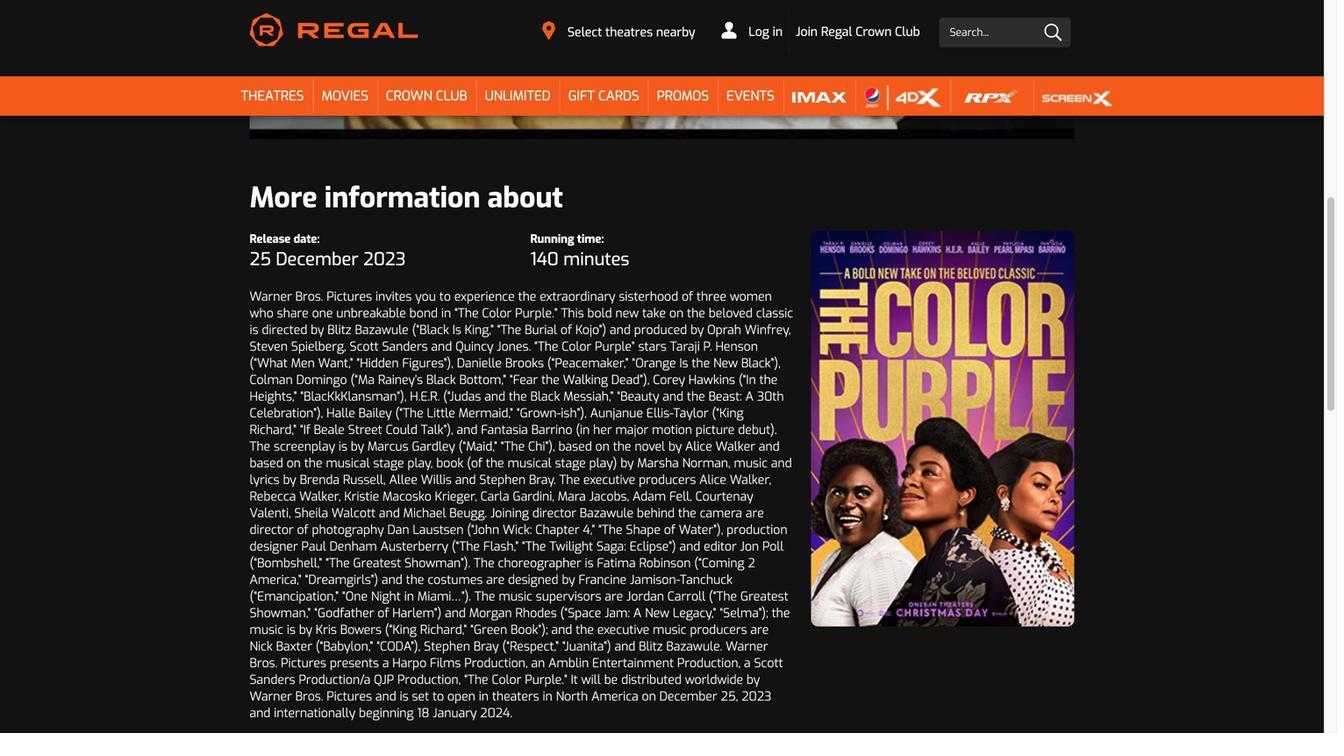 Task type: describe. For each thing, give the bounding box(es) containing it.
flash,"
[[484, 539, 519, 555]]

jam:
[[605, 606, 630, 622]]

0 vertical spatial blitz
[[328, 322, 352, 339]]

internationally
[[274, 706, 356, 722]]

("ma
[[351, 372, 375, 389]]

warner bros. pictures invites you to experience the extraordinary sisterhood of three women who share one unbreakable bond in "the color purple." this bold new take on the beloved classic is directed by blitz bazawule ("black is king," "the burial of kojo") and produced by oprah winfrey, steven spielberg, scott sanders and quincy jones. "the color purple" stars taraji p. henson ("what men want," "hidden figures"), danielle brooks ("peacemaker," "orange is the new black"), colman domingo ("ma rainey's black bottom," "fear the walking dead"), corey hawkins ("in the heights," "blackkklansman"), h.e.r. ("judas and the black messiah," "beauty and the beast: a 30th celebration"), halle bailey ("the little mermaid," "grown-ish"), aunjanue ellis-taylor ("king richard," "if beale street could talk"), and fantasia barrino (in her major motion picture debut). the screenplay is by marcus gardley ("maid," "the chi"), based on the novel by alice walker and based on the musical stage play, book (of the musical stage play) by marsha norman, music and lyrics by brenda russell, allee willis and stephen bray. the executive producers alice walker, rebecca walker, kristie macosko krieger, carla gardini, mara jacobs, adam fell, courtenay valenti, sheila walcott and michael beugg. joining director bazawule behind the camera are director of photography dan laustsen ("john wick: chapter 4," "the shape of water"), production designer paul denham austerberry ("the flash," "the twilight saga: eclipse") and editor jon poll ("bombshell," "the greatest showman"). the choreographer is fatima robinson ("coming 2 america," "dreamgirls") and the costumes are designed by francine jamison-tanchuck ("emancipation," "one night in miami…"). the music supervisors are jordan carroll ("the greatest showman," "godfather of harlem") and morgan rhodes ("space jam: a new legacy," "selma"); the music is by kris bowers ("king richard," "green book"); and the executive music producers are nick baxter ("babylon," "coda"), stephen bray ("respect," "juanita") and blitz bazawule. warner bros. pictures presents a harpo films production, an amblin entertainment production, a scott sanders production/a qjp production, "the color purple." it will be distributed worldwide by warner bros. pictures and is set to open in theaters in north america on december 25, 2023 and internationally beginning 18 january 2024.
[[250, 289, 794, 722]]

Search... text field
[[940, 18, 1072, 47]]

open
[[448, 689, 476, 706]]

valenti,
[[250, 506, 291, 522]]

are up jam:
[[605, 589, 623, 605]]

rpx - regal premium experience image
[[960, 84, 1026, 110]]

the down showman").
[[406, 573, 424, 589]]

burial
[[525, 322, 558, 339]]

"the up '"dreamgirls")'
[[326, 556, 350, 572]]

are up morgan
[[487, 573, 505, 589]]

0 vertical spatial purple."
[[515, 306, 558, 322]]

of down sheila at the bottom of page
[[297, 522, 309, 539]]

editor
[[704, 539, 737, 555]]

1 horizontal spatial club
[[896, 24, 921, 40]]

the down three in the right top of the page
[[687, 306, 706, 322]]

1 vertical spatial pictures
[[281, 656, 327, 672]]

0 vertical spatial director
[[533, 506, 577, 522]]

the down fell,
[[679, 506, 697, 522]]

0 vertical spatial warner
[[250, 289, 292, 305]]

paul
[[302, 539, 326, 555]]

2 vertical spatial pictures
[[327, 689, 372, 706]]

1 vertical spatial new
[[645, 606, 670, 622]]

18
[[417, 706, 430, 722]]

is up francine
[[585, 556, 594, 572]]

north
[[556, 689, 588, 706]]

women
[[730, 289, 772, 305]]

0 vertical spatial pictures
[[327, 289, 372, 305]]

tanchuck
[[680, 573, 733, 589]]

beloved
[[709, 306, 753, 322]]

in inside log in link
[[773, 24, 783, 40]]

miami…").
[[418, 589, 471, 605]]

steven
[[250, 339, 288, 355]]

allee
[[389, 472, 418, 489]]

sheila
[[295, 506, 328, 522]]

films
[[430, 656, 461, 672]]

1 vertical spatial ("king
[[385, 623, 417, 639]]

join regal crown club
[[796, 24, 921, 40]]

pepsi 4dx logo image
[[865, 84, 942, 110]]

"selma");
[[720, 606, 769, 622]]

designed
[[508, 573, 559, 589]]

map marker icon image
[[543, 21, 556, 40]]

america
[[592, 689, 639, 706]]

production/a
[[299, 673, 371, 689]]

beast:
[[709, 389, 743, 405]]

by up supervisors
[[562, 573, 576, 589]]

1 horizontal spatial ("the
[[452, 539, 480, 555]]

sisterhood
[[619, 289, 679, 305]]

promos link
[[648, 77, 718, 116]]

music up bazawule.
[[653, 623, 687, 639]]

"the up king,"
[[455, 306, 479, 322]]

1 vertical spatial richard,"
[[420, 623, 467, 639]]

gift cards link
[[560, 77, 648, 116]]

1 vertical spatial scott
[[755, 656, 784, 672]]

2 horizontal spatial production,
[[678, 656, 741, 672]]

2 horizontal spatial ("the
[[709, 589, 738, 605]]

cards
[[599, 88, 640, 105]]

oprah
[[708, 322, 742, 339]]

is up baxter
[[287, 623, 296, 639]]

denham
[[330, 539, 377, 555]]

1 horizontal spatial stephen
[[480, 472, 526, 489]]

"the up "jones."
[[497, 322, 522, 339]]

"beauty
[[617, 389, 660, 405]]

1 horizontal spatial ("king
[[712, 406, 744, 422]]

user icon image
[[722, 21, 737, 39]]

music down walker
[[734, 456, 768, 472]]

by right worldwide
[[747, 673, 760, 689]]

francine
[[579, 573, 627, 589]]

1 horizontal spatial is
[[680, 356, 689, 372]]

2 musical from the left
[[508, 456, 552, 472]]

jordan
[[627, 589, 665, 605]]

december inside release date: 25 december 2023
[[276, 248, 359, 271]]

the up mara
[[560, 472, 580, 489]]

"if
[[300, 422, 311, 439]]

winfrey,
[[745, 322, 791, 339]]

select theatres nearby
[[568, 24, 696, 40]]

the right (of at the bottom of page
[[486, 456, 505, 472]]

"fear
[[510, 372, 538, 389]]

0 vertical spatial color
[[482, 306, 512, 322]]

1 vertical spatial purple."
[[525, 673, 568, 689]]

domingo
[[296, 372, 347, 389]]

it
[[571, 673, 578, 689]]

1 vertical spatial alice
[[700, 472, 727, 489]]

morgan
[[469, 606, 512, 622]]

the right "fear
[[542, 372, 560, 389]]

minutes
[[564, 248, 630, 271]]

by down motion
[[669, 439, 682, 455]]

0 vertical spatial sanders
[[382, 339, 428, 355]]

theaters
[[492, 689, 540, 706]]

in up '2024.'
[[479, 689, 489, 706]]

on right take
[[670, 306, 684, 322]]

"grown-
[[517, 406, 561, 422]]

taraji
[[670, 339, 700, 355]]

running time: 140 minutes
[[531, 232, 630, 271]]

"the up choreographer in the left of the page
[[522, 539, 546, 555]]

("coming
[[695, 556, 745, 572]]

0 horizontal spatial production,
[[398, 673, 461, 689]]

by up baxter
[[299, 623, 313, 639]]

be
[[605, 673, 618, 689]]

regal
[[822, 24, 853, 40]]

0 vertical spatial walker,
[[730, 472, 772, 489]]

dan
[[388, 522, 410, 539]]

barrino
[[532, 422, 573, 439]]

by down street
[[351, 439, 364, 455]]

costumes
[[428, 573, 483, 589]]

release
[[250, 232, 291, 247]]

is left set
[[400, 689, 409, 706]]

of down behind
[[664, 522, 676, 539]]

in right "bond" at the top left of page
[[441, 306, 451, 322]]

extraordinary
[[540, 289, 616, 305]]

picture
[[696, 422, 735, 439]]

is down who
[[250, 322, 259, 339]]

0 vertical spatial new
[[714, 356, 738, 372]]

1 horizontal spatial production,
[[465, 656, 528, 672]]

by up spielberg,
[[311, 322, 324, 339]]

h.e.r.
[[410, 389, 440, 405]]

the up 'burial'
[[518, 289, 537, 305]]

p.
[[704, 339, 713, 355]]

("babylon,"
[[316, 639, 373, 655]]

on down distributed
[[642, 689, 657, 706]]

men
[[291, 356, 315, 372]]

crown club link
[[377, 77, 476, 116]]

harpo
[[393, 656, 427, 672]]

music down designed
[[499, 589, 533, 605]]

0 horizontal spatial stephen
[[424, 639, 470, 655]]

unlimited link
[[476, 77, 560, 116]]

2 stage from the left
[[555, 456, 586, 472]]

2 vertical spatial color
[[492, 673, 522, 689]]

1 vertical spatial bros.
[[250, 656, 278, 672]]

little
[[427, 406, 455, 422]]

marsha
[[638, 456, 679, 472]]

of left three in the right top of the page
[[682, 289, 694, 305]]

1 horizontal spatial based
[[559, 439, 592, 455]]

0 horizontal spatial sanders
[[250, 673, 296, 689]]

theatres
[[241, 88, 304, 105]]

water"),
[[679, 522, 724, 539]]

0 horizontal spatial ("the
[[395, 406, 424, 422]]

screenx image
[[1043, 84, 1113, 110]]

by up p.
[[691, 322, 704, 339]]

harlem")
[[393, 606, 442, 622]]

("peacemaker,"
[[548, 356, 629, 372]]

("judas
[[443, 389, 481, 405]]

could
[[386, 422, 418, 439]]

crown club
[[386, 88, 468, 105]]

will
[[582, 673, 601, 689]]

in left north
[[543, 689, 553, 706]]

brooks
[[506, 356, 544, 372]]

is down beale
[[339, 439, 348, 455]]

bold
[[588, 306, 612, 322]]

distributed
[[622, 673, 682, 689]]

25,
[[721, 689, 739, 706]]

lyrics
[[250, 472, 280, 489]]

"green
[[471, 623, 508, 639]]

"the down fantasia
[[501, 439, 525, 455]]

the up brenda
[[304, 456, 323, 472]]

("emancipation,"
[[250, 589, 339, 605]]

music up nick
[[250, 623, 284, 639]]

0 horizontal spatial greatest
[[353, 556, 401, 572]]

1 vertical spatial producers
[[690, 623, 748, 639]]

figures"),
[[402, 356, 454, 372]]

1 horizontal spatial greatest
[[741, 589, 789, 605]]

0 vertical spatial alice
[[686, 439, 713, 455]]

(of
[[467, 456, 483, 472]]

night
[[371, 589, 401, 605]]

are down "selma");
[[751, 623, 769, 639]]

of down night at the left bottom
[[378, 606, 389, 622]]

the up taylor
[[687, 389, 706, 405]]



Task type: vqa. For each thing, say whether or not it's contained in the screenshot.
camera on the bottom right of page
yes



Task type: locate. For each thing, give the bounding box(es) containing it.
regal image
[[250, 13, 418, 46]]

0 vertical spatial producers
[[639, 472, 696, 489]]

1 horizontal spatial sanders
[[382, 339, 428, 355]]

alice up norman,
[[686, 439, 713, 455]]

pictures
[[327, 289, 372, 305], [281, 656, 327, 672], [327, 689, 372, 706]]

0 horizontal spatial bazawule
[[355, 322, 409, 339]]

0 horizontal spatial black
[[427, 372, 456, 389]]

henson
[[716, 339, 758, 355]]

talk"),
[[421, 422, 454, 439]]

production, up worldwide
[[678, 656, 741, 672]]

the color purple image
[[812, 231, 1075, 627]]

richard,"
[[250, 422, 297, 439], [420, 623, 467, 639]]

warner down "selma");
[[726, 639, 769, 655]]

1 vertical spatial executive
[[598, 623, 650, 639]]

1 horizontal spatial black
[[531, 389, 560, 405]]

a up qjp
[[383, 656, 389, 672]]

is
[[250, 322, 259, 339], [339, 439, 348, 455], [585, 556, 594, 572], [287, 623, 296, 639], [400, 689, 409, 706]]

fatima
[[597, 556, 636, 572]]

1 vertical spatial bazawule
[[580, 506, 634, 522]]

1 horizontal spatial stage
[[555, 456, 586, 472]]

1 horizontal spatial walker,
[[730, 472, 772, 489]]

bazawule down the jacobs, at the bottom of page
[[580, 506, 634, 522]]

america,"
[[250, 573, 302, 589]]

walker, down brenda
[[300, 489, 341, 505]]

0 horizontal spatial ("king
[[385, 623, 417, 639]]

crown right movies
[[386, 88, 433, 105]]

fantasia
[[481, 422, 528, 439]]

events
[[727, 88, 775, 105]]

sanders up figures"),
[[382, 339, 428, 355]]

("black
[[412, 322, 449, 339]]

purple." down an
[[525, 673, 568, 689]]

1 horizontal spatial 2023
[[742, 689, 772, 706]]

club left unlimited
[[436, 88, 468, 105]]

executive
[[584, 472, 636, 489], [598, 623, 650, 639]]

0 horizontal spatial club
[[436, 88, 468, 105]]

music
[[734, 456, 768, 472], [499, 589, 533, 605], [250, 623, 284, 639], [653, 623, 687, 639]]

production
[[727, 522, 788, 539]]

the up "30th"
[[760, 372, 778, 389]]

the down flash,"
[[474, 556, 495, 572]]

1 horizontal spatial a
[[745, 656, 751, 672]]

club up pepsi 4dx logo
[[896, 24, 921, 40]]

directed
[[262, 322, 308, 339]]

king,"
[[465, 322, 494, 339]]

richard," down celebration"),
[[250, 422, 297, 439]]

alice down norman,
[[700, 472, 727, 489]]

4,"
[[583, 522, 595, 539]]

1 horizontal spatial scott
[[755, 656, 784, 672]]

theatres link
[[232, 77, 313, 116]]

0 horizontal spatial musical
[[326, 456, 370, 472]]

executive down jam:
[[598, 623, 650, 639]]

0 horizontal spatial director
[[250, 522, 294, 539]]

sanders
[[382, 339, 428, 355], [250, 673, 296, 689]]

musical
[[326, 456, 370, 472], [508, 456, 552, 472]]

book");
[[511, 623, 548, 639]]

director up 'chapter'
[[533, 506, 577, 522]]

"the down 'burial'
[[535, 339, 559, 355]]

blitz up entertainment
[[639, 639, 663, 655]]

1 horizontal spatial musical
[[508, 456, 552, 472]]

photography
[[312, 522, 384, 539]]

("the down tanchuck
[[709, 589, 738, 605]]

2023 inside release date: 25 december 2023
[[363, 248, 406, 271]]

eclipse")
[[630, 539, 677, 555]]

"one
[[342, 589, 368, 605]]

("the down ("john
[[452, 539, 480, 555]]

1 vertical spatial is
[[680, 356, 689, 372]]

in up harlem")
[[404, 589, 414, 605]]

2023 inside warner bros. pictures invites you to experience the extraordinary sisterhood of three women who share one unbreakable bond in "the color purple." this bold new take on the beloved classic is directed by blitz bazawule ("black is king," "the burial of kojo") and produced by oprah winfrey, steven spielberg, scott sanders and quincy jones. "the color purple" stars taraji p. henson ("what men want," "hidden figures"), danielle brooks ("peacemaker," "orange is the new black"), colman domingo ("ma rainey's black bottom," "fear the walking dead"), corey hawkins ("in the heights," "blackkklansman"), h.e.r. ("judas and the black messiah," "beauty and the beast: a 30th celebration"), halle bailey ("the little mermaid," "grown-ish"), aunjanue ellis-taylor ("king richard," "if beale street could talk"), and fantasia barrino (in her major motion picture debut). the screenplay is by marcus gardley ("maid," "the chi"), based on the novel by alice walker and based on the musical stage play, book (of the musical stage play) by marsha norman, music and lyrics by brenda russell, allee willis and stephen bray. the executive producers alice walker, rebecca walker, kristie macosko krieger, carla gardini, mara jacobs, adam fell, courtenay valenti, sheila walcott and michael beugg. joining director bazawule behind the camera are director of photography dan laustsen ("john wick: chapter 4," "the shape of water"), production designer paul denham austerberry ("the flash," "the twilight saga: eclipse") and editor jon poll ("bombshell," "the greatest showman"). the choreographer is fatima robinson ("coming 2 america," "dreamgirls") and the costumes are designed by francine jamison-tanchuck ("emancipation," "one night in miami…"). the music supervisors are jordan carroll ("the greatest showman," "godfather of harlem") and morgan rhodes ("space jam: a new legacy," "selma"); the music is by kris bowers ("king richard," "green book"); and the executive music producers are nick baxter ("babylon," "coda"), stephen bray ("respect," "juanita") and blitz bazawule. warner bros. pictures presents a harpo films production, an amblin entertainment production, a scott sanders production/a qjp production, "the color purple." it will be distributed worldwide by warner bros. pictures and is set to open in theaters in north america on december 25, 2023 and internationally beginning 18 january 2024.
[[742, 689, 772, 706]]

0 vertical spatial stephen
[[480, 472, 526, 489]]

aunjanue
[[590, 406, 643, 422]]

pictures down production/a at the left bottom of page
[[327, 689, 372, 706]]

1 horizontal spatial bazawule
[[580, 506, 634, 522]]

0 vertical spatial bazawule
[[355, 322, 409, 339]]

baxter
[[276, 639, 312, 655]]

"godfather
[[314, 606, 374, 622]]

december down worldwide
[[660, 689, 718, 706]]

you
[[415, 289, 436, 305]]

new down "henson"
[[714, 356, 738, 372]]

0 vertical spatial based
[[559, 439, 592, 455]]

a down '("in' in the bottom of the page
[[746, 389, 754, 405]]

select
[[568, 24, 602, 40]]

based
[[559, 439, 592, 455], [250, 456, 283, 472]]

2 a from the left
[[745, 656, 751, 672]]

screenplay
[[274, 439, 335, 455]]

2023 up invites at the left
[[363, 248, 406, 271]]

greatest up "selma");
[[741, 589, 789, 605]]

0 horizontal spatial 2023
[[363, 248, 406, 271]]

willis
[[421, 472, 452, 489]]

0 horizontal spatial stage
[[373, 456, 404, 472]]

the right "selma");
[[772, 606, 790, 622]]

0 vertical spatial crown
[[856, 24, 892, 40]]

"the up open
[[465, 673, 489, 689]]

1 a from the left
[[383, 656, 389, 672]]

the up morgan
[[475, 589, 496, 605]]

crown right the regal
[[856, 24, 892, 40]]

1 vertical spatial greatest
[[741, 589, 789, 605]]

experience
[[455, 289, 515, 305]]

0 horizontal spatial scott
[[350, 339, 379, 355]]

theatres
[[606, 24, 653, 40]]

play)
[[590, 456, 617, 472]]

on down screenplay
[[287, 456, 301, 472]]

warner up who
[[250, 289, 292, 305]]

("king down beast:
[[712, 406, 744, 422]]

executive up the jacobs, at the bottom of page
[[584, 472, 636, 489]]

halle
[[327, 406, 355, 422]]

production, down bray
[[465, 656, 528, 672]]

1 horizontal spatial crown
[[856, 24, 892, 40]]

an
[[531, 656, 545, 672]]

stage up 'bray.'
[[555, 456, 586, 472]]

to right set
[[433, 689, 444, 706]]

1 vertical spatial warner
[[726, 639, 769, 655]]

1 horizontal spatial december
[[660, 689, 718, 706]]

1 vertical spatial blitz
[[639, 639, 663, 655]]

0 horizontal spatial based
[[250, 456, 283, 472]]

"dreamgirls")
[[305, 573, 379, 589]]

bottom,"
[[460, 372, 507, 389]]

0 horizontal spatial walker,
[[300, 489, 341, 505]]

0 horizontal spatial blitz
[[328, 322, 352, 339]]

0 vertical spatial a
[[746, 389, 754, 405]]

"orange
[[632, 356, 677, 372]]

2 vertical spatial warner
[[250, 689, 292, 706]]

1 horizontal spatial new
[[714, 356, 738, 372]]

0 vertical spatial richard,"
[[250, 422, 297, 439]]

danielle
[[457, 356, 502, 372]]

producers down marsha
[[639, 472, 696, 489]]

the down p.
[[692, 356, 710, 372]]

0 vertical spatial greatest
[[353, 556, 401, 572]]

1 vertical spatial a
[[634, 606, 642, 622]]

december inside warner bros. pictures invites you to experience the extraordinary sisterhood of three women who share one unbreakable bond in "the color purple." this bold new take on the beloved classic is directed by blitz bazawule ("black is king," "the burial of kojo") and produced by oprah winfrey, steven spielberg, scott sanders and quincy jones. "the color purple" stars taraji p. henson ("what men want," "hidden figures"), danielle brooks ("peacemaker," "orange is the new black"), colman domingo ("ma rainey's black bottom," "fear the walking dead"), corey hawkins ("in the heights," "blackkklansman"), h.e.r. ("judas and the black messiah," "beauty and the beast: a 30th celebration"), halle bailey ("the little mermaid," "grown-ish"), aunjanue ellis-taylor ("king richard," "if beale street could talk"), and fantasia barrino (in her major motion picture debut). the screenplay is by marcus gardley ("maid," "the chi"), based on the novel by alice walker and based on the musical stage play, book (of the musical stage play) by marsha norman, music and lyrics by brenda russell, allee willis and stephen bray. the executive producers alice walker, rebecca walker, kristie macosko krieger, carla gardini, mara jacobs, adam fell, courtenay valenti, sheila walcott and michael beugg. joining director bazawule behind the camera are director of photography dan laustsen ("john wick: chapter 4," "the shape of water"), production designer paul denham austerberry ("the flash," "the twilight saga: eclipse") and editor jon poll ("bombshell," "the greatest showman"). the choreographer is fatima robinson ("coming 2 america," "dreamgirls") and the costumes are designed by francine jamison-tanchuck ("emancipation," "one night in miami…"). the music supervisors are jordan carroll ("the greatest showman," "godfather of harlem") and morgan rhodes ("space jam: a new legacy," "selma"); the music is by kris bowers ("king richard," "green book"); and the executive music producers are nick baxter ("babylon," "coda"), stephen bray ("respect," "juanita") and blitz bazawule. warner bros. pictures presents a harpo films production, an amblin entertainment production, a scott sanders production/a qjp production, "the color purple." it will be distributed worldwide by warner bros. pictures and is set to open in theaters in north america on december 25, 2023 and internationally beginning 18 january 2024.
[[660, 689, 718, 706]]

1 horizontal spatial richard,"
[[420, 623, 467, 639]]

1 vertical spatial to
[[433, 689, 444, 706]]

0 vertical spatial is
[[453, 322, 462, 339]]

0 vertical spatial club
[[896, 24, 921, 40]]

alice
[[686, 439, 713, 455], [700, 472, 727, 489]]

bazawule down unbreakable on the left
[[355, 322, 409, 339]]

by right play)
[[621, 456, 634, 472]]

("king
[[712, 406, 744, 422], [385, 623, 417, 639]]

are up production
[[746, 506, 764, 522]]

the up the lyrics
[[250, 439, 271, 455]]

1 vertical spatial based
[[250, 456, 283, 472]]

1 vertical spatial crown
[[386, 88, 433, 105]]

0 horizontal spatial a
[[383, 656, 389, 672]]

movies
[[322, 88, 369, 105]]

production, up set
[[398, 673, 461, 689]]

pictures up unbreakable on the left
[[327, 289, 372, 305]]

sanders down nick
[[250, 673, 296, 689]]

the down major
[[613, 439, 632, 455]]

musical down chi"),
[[508, 456, 552, 472]]

"the up saga:
[[599, 522, 623, 539]]

a down "selma");
[[745, 656, 751, 672]]

stephen
[[480, 472, 526, 489], [424, 639, 470, 655]]

bray.
[[529, 472, 556, 489]]

bray
[[474, 639, 499, 655]]

stephen up films
[[424, 639, 470, 655]]

1 vertical spatial walker,
[[300, 489, 341, 505]]

book
[[437, 456, 464, 472]]

0 vertical spatial scott
[[350, 339, 379, 355]]

new
[[714, 356, 738, 372], [645, 606, 670, 622]]

gift
[[569, 88, 595, 105]]

colman
[[250, 372, 293, 389]]

stephen up carla at the bottom left of page
[[480, 472, 526, 489]]

jon
[[741, 539, 759, 555]]

1 vertical spatial club
[[436, 88, 468, 105]]

0 vertical spatial to
[[440, 289, 451, 305]]

stage
[[373, 456, 404, 472], [555, 456, 586, 472]]

1 horizontal spatial blitz
[[639, 639, 663, 655]]

0 vertical spatial executive
[[584, 472, 636, 489]]

shape
[[626, 522, 661, 539]]

entertainment
[[593, 656, 674, 672]]

brenda
[[300, 472, 340, 489]]

saga:
[[597, 539, 627, 555]]

2023
[[363, 248, 406, 271], [742, 689, 772, 706]]

twilight
[[550, 539, 594, 555]]

in right the log
[[773, 24, 783, 40]]

stage down marcus
[[373, 456, 404, 472]]

1 vertical spatial ("the
[[452, 539, 480, 555]]

debut).
[[739, 422, 777, 439]]

1 vertical spatial black
[[531, 389, 560, 405]]

0 vertical spatial black
[[427, 372, 456, 389]]

2 vertical spatial ("the
[[709, 589, 738, 605]]

2 vertical spatial bros.
[[296, 689, 323, 706]]

blitz
[[328, 322, 352, 339], [639, 639, 663, 655]]

black up "grown- on the bottom left of the page
[[531, 389, 560, 405]]

0 horizontal spatial crown
[[386, 88, 433, 105]]

is down the "taraji"
[[680, 356, 689, 372]]

scott down "selma");
[[755, 656, 784, 672]]

1 stage from the left
[[373, 456, 404, 472]]

0 horizontal spatial is
[[453, 322, 462, 339]]

by up rebecca on the left bottom of the page
[[283, 472, 297, 489]]

0 vertical spatial bros.
[[296, 289, 323, 305]]

1 vertical spatial sanders
[[250, 673, 296, 689]]

corey
[[653, 372, 686, 389]]

select theatres nearby link
[[531, 17, 707, 47]]

1 vertical spatial 2023
[[742, 689, 772, 706]]

play,
[[408, 456, 433, 472]]

based up the lyrics
[[250, 456, 283, 472]]

pictures down baxter
[[281, 656, 327, 672]]

stars
[[639, 339, 667, 355]]

on down her
[[596, 439, 610, 455]]

0 horizontal spatial a
[[634, 606, 642, 622]]

the down "fear
[[509, 389, 527, 405]]

0 horizontal spatial richard,"
[[250, 422, 297, 439]]

a down jordan on the bottom left of page
[[634, 606, 642, 622]]

the up "juanita")
[[576, 623, 594, 639]]

2023 right 25, at the right bottom of page
[[742, 689, 772, 706]]

jones.
[[497, 339, 531, 355]]

0 horizontal spatial december
[[276, 248, 359, 271]]

share
[[277, 306, 309, 322]]

0 vertical spatial ("the
[[395, 406, 424, 422]]

who
[[250, 306, 274, 322]]

1 vertical spatial stephen
[[424, 639, 470, 655]]

scott up "hidden
[[350, 339, 379, 355]]

0 vertical spatial december
[[276, 248, 359, 271]]

0 vertical spatial 2023
[[363, 248, 406, 271]]

1 vertical spatial color
[[562, 339, 592, 355]]

kojo")
[[576, 322, 607, 339]]

1 musical from the left
[[326, 456, 370, 472]]

wick:
[[503, 522, 532, 539]]

richard," down harlem")
[[420, 623, 467, 639]]

invites
[[376, 289, 412, 305]]

qjp
[[374, 673, 394, 689]]

michael
[[403, 506, 446, 522]]

producers down legacy,"
[[690, 623, 748, 639]]

scott
[[350, 339, 379, 355], [755, 656, 784, 672]]

date:
[[294, 232, 320, 247]]

of down this
[[561, 322, 572, 339]]

designer
[[250, 539, 298, 555]]

running
[[531, 232, 575, 247]]

imax image
[[793, 84, 847, 110]]

color up "("peacemaker,""
[[562, 339, 592, 355]]

poll
[[763, 539, 784, 555]]

director
[[533, 506, 577, 522], [250, 522, 294, 539]]

is left king,"
[[453, 322, 462, 339]]

2
[[748, 556, 756, 572]]

color down experience
[[482, 306, 512, 322]]

1 vertical spatial director
[[250, 522, 294, 539]]

2024.
[[480, 706, 513, 722]]

bros. up internationally
[[296, 689, 323, 706]]

1 horizontal spatial director
[[533, 506, 577, 522]]

purple"
[[595, 339, 635, 355]]



